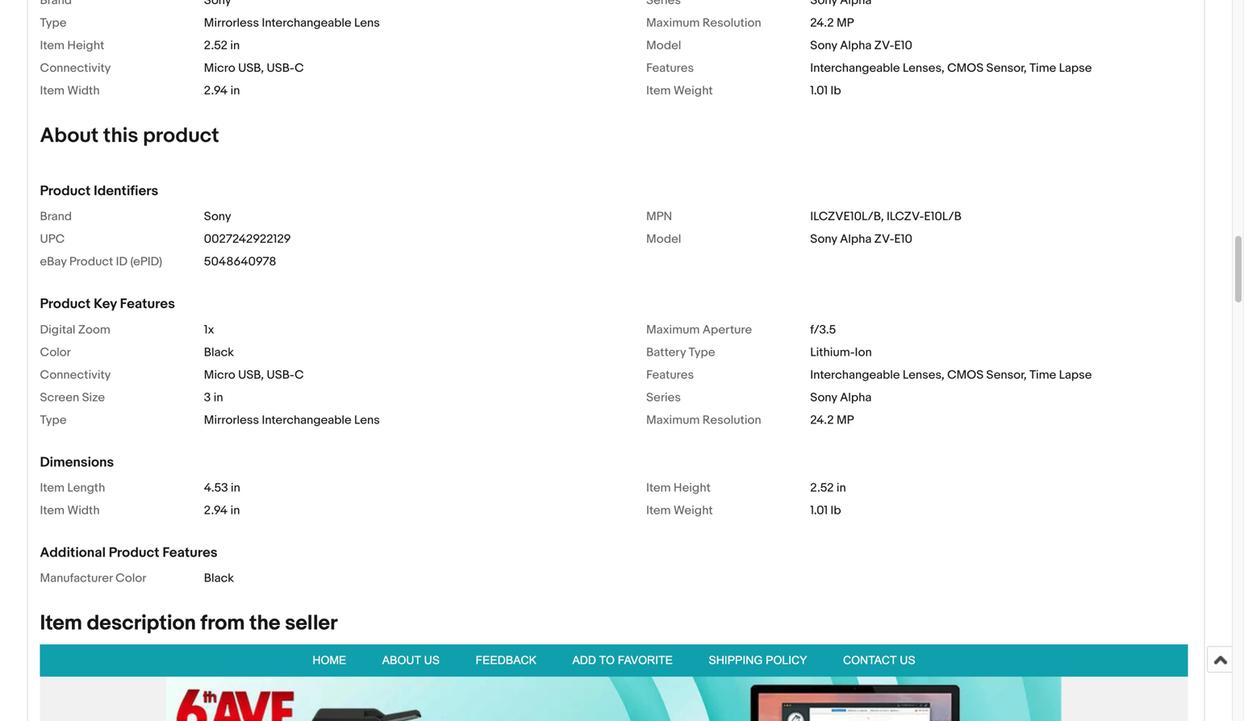 Task type: describe. For each thing, give the bounding box(es) containing it.
2 mirrorless interchangeable lens from the top
[[204, 413, 380, 428]]

size
[[82, 391, 105, 405]]

manufacturer
[[40, 572, 113, 586]]

sony for 0027242922129
[[811, 232, 838, 247]]

ebay product id (epid)
[[40, 255, 162, 269]]

2 lapse from the top
[[1060, 368, 1093, 383]]

2 maximum resolution from the top
[[647, 413, 762, 428]]

2 time from the top
[[1030, 368, 1057, 383]]

2 weight from the top
[[674, 504, 713, 518]]

2 cmos from the top
[[948, 368, 984, 383]]

zv- for 2.52 in
[[875, 38, 895, 53]]

upc
[[40, 232, 65, 247]]

1 mirrorless interchangeable lens from the top
[[204, 16, 380, 30]]

sony alpha
[[811, 391, 872, 405]]

1 vertical spatial 2.52
[[811, 481, 834, 496]]

0 horizontal spatial 2.52
[[204, 38, 228, 53]]

2 24.2 mp from the top
[[811, 413, 855, 428]]

1 horizontal spatial item height
[[647, 481, 711, 496]]

1 mirrorless from the top
[[204, 16, 259, 30]]

e10 for 0027242922129
[[895, 232, 913, 247]]

maximum aperture
[[647, 323, 753, 337]]

2 vertical spatial type
[[40, 413, 67, 428]]

lithium-ion
[[811, 345, 872, 360]]

e10 for 2.52 in
[[895, 38, 913, 53]]

1 1.01 from the top
[[811, 84, 828, 98]]

1 vertical spatial 2.52 in
[[811, 481, 847, 496]]

2 24.2 from the top
[[811, 413, 834, 428]]

description
[[87, 612, 196, 637]]

about this product
[[40, 123, 219, 149]]

3 maximum from the top
[[647, 413, 700, 428]]

battery type
[[647, 345, 716, 360]]

2 mirrorless from the top
[[204, 413, 259, 428]]

1 item width from the top
[[40, 84, 100, 98]]

1 lapse from the top
[[1060, 61, 1093, 75]]

product up manufacturer color on the left of page
[[109, 545, 160, 562]]

5048640978
[[204, 255, 276, 269]]

this
[[103, 123, 138, 149]]

ilczv-
[[887, 210, 925, 224]]

(epid)
[[130, 255, 162, 269]]

0 vertical spatial item height
[[40, 38, 104, 53]]

manufacturer color
[[40, 572, 146, 586]]

0 horizontal spatial 2.52 in
[[204, 38, 240, 53]]

1 mp from the top
[[837, 16, 855, 30]]

2 sensor, from the top
[[987, 368, 1027, 383]]

2 c from the top
[[295, 368, 304, 383]]

2 connectivity from the top
[[40, 368, 111, 383]]

1 vertical spatial type
[[689, 345, 716, 360]]

1 weight from the top
[[674, 84, 713, 98]]

zoom
[[78, 323, 111, 337]]

3 in
[[204, 391, 223, 405]]

2 item weight from the top
[[647, 504, 713, 518]]

1 maximum resolution from the top
[[647, 16, 762, 30]]

2 width from the top
[[67, 504, 100, 518]]

digital zoom
[[40, 323, 111, 337]]

1 vertical spatial height
[[674, 481, 711, 496]]

sony alpha zv-e10 for 0027242922129
[[811, 232, 913, 247]]

2 micro usb, usb-c from the top
[[204, 368, 304, 383]]

seller
[[285, 612, 338, 637]]

ion
[[855, 345, 872, 360]]

product
[[143, 123, 219, 149]]

2 1.01 lb from the top
[[811, 504, 842, 518]]

model for 0027242922129
[[647, 232, 682, 247]]

2 2.94 from the top
[[204, 504, 228, 518]]

1 usb- from the top
[[267, 61, 295, 75]]

2 lenses, from the top
[[903, 368, 945, 383]]

2 1.01 from the top
[[811, 504, 828, 518]]

product key features
[[40, 296, 175, 313]]

black for color
[[204, 345, 234, 360]]

key
[[94, 296, 117, 313]]

dimensions
[[40, 454, 114, 471]]

e10l/b
[[925, 210, 962, 224]]

2 lb from the top
[[831, 504, 842, 518]]

1 2.94 from the top
[[204, 84, 228, 98]]



Task type: locate. For each thing, give the bounding box(es) containing it.
0 horizontal spatial height
[[67, 38, 104, 53]]

screen
[[40, 391, 79, 405]]

2 black from the top
[[204, 572, 234, 586]]

alpha for 3
[[840, 391, 872, 405]]

2 sony alpha zv-e10 from the top
[[811, 232, 913, 247]]

interchangeable lenses, cmos sensor, time lapse
[[811, 61, 1093, 75], [811, 368, 1093, 383]]

0 vertical spatial height
[[67, 38, 104, 53]]

length
[[67, 481, 105, 496]]

1 zv- from the top
[[875, 38, 895, 53]]

micro usb, usb-c
[[204, 61, 304, 75], [204, 368, 304, 383]]

0 vertical spatial 2.94 in
[[204, 84, 240, 98]]

0 vertical spatial resolution
[[703, 16, 762, 30]]

micro
[[204, 61, 236, 75], [204, 368, 236, 383]]

1 vertical spatial 24.2 mp
[[811, 413, 855, 428]]

2 resolution from the top
[[703, 413, 762, 428]]

connectivity up about
[[40, 61, 111, 75]]

sony for 2.52 in
[[811, 38, 838, 53]]

item weight
[[647, 84, 713, 98], [647, 504, 713, 518]]

about
[[40, 123, 99, 149]]

battery
[[647, 345, 686, 360]]

color
[[40, 345, 71, 360], [116, 572, 146, 586]]

1 vertical spatial 2.94
[[204, 504, 228, 518]]

micro up 3 in
[[204, 368, 236, 383]]

0 vertical spatial weight
[[674, 84, 713, 98]]

mpn
[[647, 210, 673, 224]]

0 vertical spatial zv-
[[875, 38, 895, 53]]

1 model from the top
[[647, 38, 682, 53]]

id
[[116, 255, 128, 269]]

0 vertical spatial width
[[67, 84, 100, 98]]

mirrorless
[[204, 16, 259, 30], [204, 413, 259, 428]]

1 horizontal spatial 2.52
[[811, 481, 834, 496]]

0 vertical spatial connectivity
[[40, 61, 111, 75]]

1 vertical spatial lapse
[[1060, 368, 1093, 383]]

1 2.94 in from the top
[[204, 84, 240, 98]]

model
[[647, 38, 682, 53], [647, 232, 682, 247]]

0 vertical spatial c
[[295, 61, 304, 75]]

1 vertical spatial lb
[[831, 504, 842, 518]]

usb-
[[267, 61, 295, 75], [267, 368, 295, 383]]

1 vertical spatial 1.01 lb
[[811, 504, 842, 518]]

1 vertical spatial model
[[647, 232, 682, 247]]

0 vertical spatial 24.2 mp
[[811, 16, 855, 30]]

from
[[201, 612, 245, 637]]

2 model from the top
[[647, 232, 682, 247]]

0 vertical spatial maximum
[[647, 16, 700, 30]]

0 vertical spatial 2.52
[[204, 38, 228, 53]]

c
[[295, 61, 304, 75], [295, 368, 304, 383]]

micro up product
[[204, 61, 236, 75]]

1 vertical spatial time
[[1030, 368, 1057, 383]]

0 vertical spatial black
[[204, 345, 234, 360]]

mirrorless interchangeable lens
[[204, 16, 380, 30], [204, 413, 380, 428]]

0 vertical spatial lenses,
[[903, 61, 945, 75]]

width up about
[[67, 84, 100, 98]]

2.94 up product
[[204, 84, 228, 98]]

2 maximum from the top
[[647, 323, 700, 337]]

1 vertical spatial item width
[[40, 504, 100, 518]]

1 vertical spatial lens
[[354, 413, 380, 428]]

1 alpha from the top
[[840, 38, 872, 53]]

1 vertical spatial color
[[116, 572, 146, 586]]

1 usb, from the top
[[238, 61, 264, 75]]

1 time from the top
[[1030, 61, 1057, 75]]

24.2
[[811, 16, 834, 30], [811, 413, 834, 428]]

1 vertical spatial micro usb, usb-c
[[204, 368, 304, 383]]

2.52
[[204, 38, 228, 53], [811, 481, 834, 496]]

type
[[40, 16, 67, 30], [689, 345, 716, 360], [40, 413, 67, 428]]

2.94 down 4.53
[[204, 504, 228, 518]]

1 lenses, from the top
[[903, 61, 945, 75]]

product
[[40, 183, 91, 200], [69, 255, 113, 269], [40, 296, 91, 313], [109, 545, 160, 562]]

24.2 mp
[[811, 16, 855, 30], [811, 413, 855, 428]]

item width up about
[[40, 84, 100, 98]]

series
[[647, 391, 681, 405]]

1.01
[[811, 84, 828, 98], [811, 504, 828, 518]]

lenses,
[[903, 61, 945, 75], [903, 368, 945, 383]]

1 vertical spatial weight
[[674, 504, 713, 518]]

1 vertical spatial maximum
[[647, 323, 700, 337]]

0 vertical spatial sensor,
[[987, 61, 1027, 75]]

sony alpha zv-e10
[[811, 38, 913, 53], [811, 232, 913, 247]]

black
[[204, 345, 234, 360], [204, 572, 234, 586]]

item length
[[40, 481, 105, 496]]

0 vertical spatial mirrorless interchangeable lens
[[204, 16, 380, 30]]

1 vertical spatial lenses,
[[903, 368, 945, 383]]

height
[[67, 38, 104, 53], [674, 481, 711, 496]]

1 connectivity from the top
[[40, 61, 111, 75]]

product identifiers
[[40, 183, 158, 200]]

screen size
[[40, 391, 105, 405]]

1 item weight from the top
[[647, 84, 713, 98]]

1 sony alpha zv-e10 from the top
[[811, 38, 913, 53]]

1 vertical spatial mp
[[837, 413, 855, 428]]

0 vertical spatial model
[[647, 38, 682, 53]]

connectivity
[[40, 61, 111, 75], [40, 368, 111, 383]]

the
[[250, 612, 281, 637]]

ebay
[[40, 255, 67, 269]]

1 vertical spatial sensor,
[[987, 368, 1027, 383]]

additional product features
[[40, 545, 218, 562]]

maximum
[[647, 16, 700, 30], [647, 323, 700, 337], [647, 413, 700, 428]]

0 vertical spatial usb-
[[267, 61, 295, 75]]

width down length
[[67, 504, 100, 518]]

digital
[[40, 323, 76, 337]]

0 vertical spatial lens
[[354, 16, 380, 30]]

1 c from the top
[[295, 61, 304, 75]]

0 vertical spatial 2.94
[[204, 84, 228, 98]]

1 vertical spatial resolution
[[703, 413, 762, 428]]

0 vertical spatial item weight
[[647, 84, 713, 98]]

2 alpha from the top
[[840, 232, 872, 247]]

1 vertical spatial zv-
[[875, 232, 895, 247]]

1 vertical spatial 24.2
[[811, 413, 834, 428]]

0 vertical spatial interchangeable lenses, cmos sensor, time lapse
[[811, 61, 1093, 75]]

2 mp from the top
[[837, 413, 855, 428]]

product up digital
[[40, 296, 91, 313]]

zv- for 0027242922129
[[875, 232, 895, 247]]

1 vertical spatial usb-
[[267, 368, 295, 383]]

0 horizontal spatial color
[[40, 345, 71, 360]]

weight
[[674, 84, 713, 98], [674, 504, 713, 518]]

1 vertical spatial alpha
[[840, 232, 872, 247]]

1 sensor, from the top
[[987, 61, 1027, 75]]

0027242922129
[[204, 232, 291, 247]]

connectivity up the screen size
[[40, 368, 111, 383]]

0 vertical spatial 1.01
[[811, 84, 828, 98]]

2 vertical spatial alpha
[[840, 391, 872, 405]]

brand
[[40, 210, 72, 224]]

1 vertical spatial usb,
[[238, 368, 264, 383]]

sony
[[811, 38, 838, 53], [204, 210, 231, 224], [811, 232, 838, 247], [811, 391, 838, 405]]

1 vertical spatial e10
[[895, 232, 913, 247]]

1 horizontal spatial height
[[674, 481, 711, 496]]

1 vertical spatial c
[[295, 368, 304, 383]]

identifiers
[[94, 183, 158, 200]]

0 vertical spatial 24.2
[[811, 16, 834, 30]]

cmos
[[948, 61, 984, 75], [948, 368, 984, 383]]

2.94
[[204, 84, 228, 98], [204, 504, 228, 518]]

in
[[230, 38, 240, 53], [231, 84, 240, 98], [214, 391, 223, 405], [231, 481, 240, 496], [837, 481, 847, 496], [231, 504, 240, 518]]

alpha for 2.52
[[840, 38, 872, 53]]

0 vertical spatial usb,
[[238, 61, 264, 75]]

0 vertical spatial maximum resolution
[[647, 16, 762, 30]]

1 cmos from the top
[[948, 61, 984, 75]]

1 micro usb, usb-c from the top
[[204, 61, 304, 75]]

1 resolution from the top
[[703, 16, 762, 30]]

2 e10 from the top
[[895, 232, 913, 247]]

lens
[[354, 16, 380, 30], [354, 413, 380, 428]]

black down 1x
[[204, 345, 234, 360]]

item width down item length
[[40, 504, 100, 518]]

item width
[[40, 84, 100, 98], [40, 504, 100, 518]]

1 black from the top
[[204, 345, 234, 360]]

color down additional product features
[[116, 572, 146, 586]]

lb
[[831, 84, 842, 98], [831, 504, 842, 518]]

2 interchangeable lenses, cmos sensor, time lapse from the top
[[811, 368, 1093, 383]]

0 vertical spatial color
[[40, 345, 71, 360]]

black up from
[[204, 572, 234, 586]]

0 vertical spatial mirrorless
[[204, 16, 259, 30]]

0 vertical spatial 2.52 in
[[204, 38, 240, 53]]

f/3.5
[[811, 323, 837, 337]]

2 vertical spatial maximum
[[647, 413, 700, 428]]

2 2.94 in from the top
[[204, 504, 240, 518]]

0 horizontal spatial item height
[[40, 38, 104, 53]]

1 vertical spatial item weight
[[647, 504, 713, 518]]

interchangeable
[[262, 16, 352, 30], [811, 61, 901, 75], [811, 368, 901, 383], [262, 413, 352, 428]]

usb,
[[238, 61, 264, 75], [238, 368, 264, 383]]

time
[[1030, 61, 1057, 75], [1030, 368, 1057, 383]]

sensor,
[[987, 61, 1027, 75], [987, 368, 1027, 383]]

aperture
[[703, 323, 753, 337]]

1 vertical spatial mirrorless
[[204, 413, 259, 428]]

width
[[67, 84, 100, 98], [67, 504, 100, 518]]

product up brand
[[40, 183, 91, 200]]

1 maximum from the top
[[647, 16, 700, 30]]

1 24.2 from the top
[[811, 16, 834, 30]]

0 vertical spatial mp
[[837, 16, 855, 30]]

1 vertical spatial cmos
[[948, 368, 984, 383]]

1.01 lb
[[811, 84, 842, 98], [811, 504, 842, 518]]

0 vertical spatial time
[[1030, 61, 1057, 75]]

mp
[[837, 16, 855, 30], [837, 413, 855, 428]]

2.52 in
[[204, 38, 240, 53], [811, 481, 847, 496]]

black for manufacturer color
[[204, 572, 234, 586]]

3
[[204, 391, 211, 405]]

1 vertical spatial width
[[67, 504, 100, 518]]

0 vertical spatial micro usb, usb-c
[[204, 61, 304, 75]]

1 e10 from the top
[[895, 38, 913, 53]]

1x
[[204, 323, 214, 337]]

0 vertical spatial sony alpha zv-e10
[[811, 38, 913, 53]]

1 micro from the top
[[204, 61, 236, 75]]

1 24.2 mp from the top
[[811, 16, 855, 30]]

additional
[[40, 545, 106, 562]]

1 vertical spatial item height
[[647, 481, 711, 496]]

lapse
[[1060, 61, 1093, 75], [1060, 368, 1093, 383]]

1 vertical spatial maximum resolution
[[647, 413, 762, 428]]

0 vertical spatial lapse
[[1060, 61, 1093, 75]]

maximum resolution
[[647, 16, 762, 30], [647, 413, 762, 428]]

4.53
[[204, 481, 228, 496]]

item height
[[40, 38, 104, 53], [647, 481, 711, 496]]

1 vertical spatial 1.01
[[811, 504, 828, 518]]

0 vertical spatial cmos
[[948, 61, 984, 75]]

ilczve10l/b,
[[811, 210, 884, 224]]

1 vertical spatial black
[[204, 572, 234, 586]]

sony for 3 in
[[811, 391, 838, 405]]

3 alpha from the top
[[840, 391, 872, 405]]

e10
[[895, 38, 913, 53], [895, 232, 913, 247]]

item description from the seller
[[40, 612, 338, 637]]

0 vertical spatial alpha
[[840, 38, 872, 53]]

1 width from the top
[[67, 84, 100, 98]]

sony alpha zv-e10 for 2.52 in
[[811, 38, 913, 53]]

1 lens from the top
[[354, 16, 380, 30]]

lithium-
[[811, 345, 855, 360]]

1 vertical spatial micro
[[204, 368, 236, 383]]

alpha
[[840, 38, 872, 53], [840, 232, 872, 247], [840, 391, 872, 405]]

2.94 in
[[204, 84, 240, 98], [204, 504, 240, 518]]

0 vertical spatial e10
[[895, 38, 913, 53]]

2 micro from the top
[[204, 368, 236, 383]]

model for 2.52 in
[[647, 38, 682, 53]]

1 horizontal spatial 2.52 in
[[811, 481, 847, 496]]

item
[[40, 38, 65, 53], [40, 84, 65, 98], [647, 84, 671, 98], [40, 481, 65, 496], [647, 481, 671, 496], [40, 504, 65, 518], [647, 504, 671, 518], [40, 612, 82, 637]]

1 lb from the top
[[831, 84, 842, 98]]

2 lens from the top
[[354, 413, 380, 428]]

2 zv- from the top
[[875, 232, 895, 247]]

features
[[647, 61, 694, 75], [120, 296, 175, 313], [647, 368, 694, 383], [163, 545, 218, 562]]

2 usb, from the top
[[238, 368, 264, 383]]

2.94 in up product
[[204, 84, 240, 98]]

2.94 in down 4.53 in
[[204, 504, 240, 518]]

1 vertical spatial 2.94 in
[[204, 504, 240, 518]]

1 1.01 lb from the top
[[811, 84, 842, 98]]

1 horizontal spatial color
[[116, 572, 146, 586]]

product left id
[[69, 255, 113, 269]]

1 vertical spatial connectivity
[[40, 368, 111, 383]]

1 vertical spatial interchangeable lenses, cmos sensor, time lapse
[[811, 368, 1093, 383]]

0 vertical spatial 1.01 lb
[[811, 84, 842, 98]]

1 vertical spatial sony alpha zv-e10
[[811, 232, 913, 247]]

2 usb- from the top
[[267, 368, 295, 383]]

1 vertical spatial mirrorless interchangeable lens
[[204, 413, 380, 428]]

1 interchangeable lenses, cmos sensor, time lapse from the top
[[811, 61, 1093, 75]]

0 vertical spatial lb
[[831, 84, 842, 98]]

0 vertical spatial micro
[[204, 61, 236, 75]]

2 item width from the top
[[40, 504, 100, 518]]

0 vertical spatial type
[[40, 16, 67, 30]]

ilczve10l/b, ilczv-e10l/b
[[811, 210, 962, 224]]

0 vertical spatial item width
[[40, 84, 100, 98]]

color down digital
[[40, 345, 71, 360]]

resolution
[[703, 16, 762, 30], [703, 413, 762, 428]]

4.53 in
[[204, 481, 240, 496]]



Task type: vqa. For each thing, say whether or not it's contained in the screenshot.


